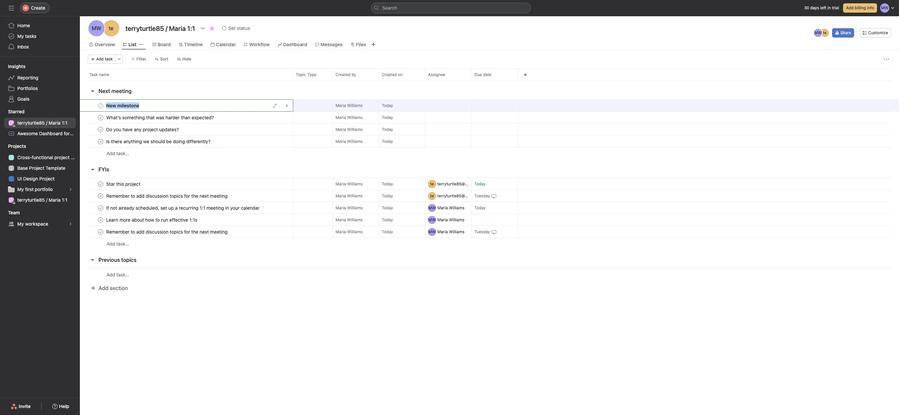 Task type: vqa. For each thing, say whether or not it's contained in the screenshot.
parent
no



Task type: locate. For each thing, give the bounding box(es) containing it.
2 completed image from the top
[[97, 180, 105, 188]]

add task… for add task… button within header next meeting tree grid
[[107, 151, 129, 157]]

header next meeting tree grid
[[80, 100, 899, 160]]

1 vertical spatial /
[[46, 197, 47, 203]]

files
[[356, 42, 366, 47]]

completed image for is there anything we should be doing differently? text box
[[97, 138, 105, 146]]

0 vertical spatial collapse task list for this section image
[[90, 89, 95, 94]]

1 vertical spatial terryturtle85 / maria 1:1
[[17, 197, 67, 203]]

1 vertical spatial my
[[17, 187, 24, 192]]

1 vertical spatial collapse task list for this section image
[[90, 167, 95, 172]]

search list box
[[371, 3, 531, 13]]

share button
[[832, 28, 855, 38]]

list
[[128, 42, 136, 47]]

completed checkbox for 'star this project' text field
[[97, 180, 105, 188]]

terryturtle85 / maria 1:1
[[17, 120, 67, 126], [17, 197, 67, 203]]

add task… button up section
[[107, 272, 129, 279]]

completed image inside do you have any project updates? 'cell'
[[97, 126, 105, 134]]

collapse task list for this section image
[[90, 89, 95, 94], [90, 167, 95, 172], [90, 258, 95, 263]]

messages link
[[315, 41, 343, 48]]

mw for if not already scheduled, set up a recurring 1:1 meeting in your calendar 'cell'
[[429, 206, 436, 211]]

1:1 up for
[[62, 120, 67, 126]]

my
[[17, 33, 24, 39], [17, 187, 24, 192], [17, 221, 24, 227]]

3 completed image from the top
[[97, 228, 105, 236]]

terryturtle85 down first
[[17, 197, 45, 203]]

1 created from the left
[[336, 72, 351, 77]]

5 completed image from the top
[[97, 216, 105, 224]]

completed checkbox inside star this project cell
[[97, 180, 105, 188]]

what's something that was harder than expected? cell
[[80, 112, 293, 124]]

completed checkbox inside remember to add discussion topics for the next meeting cell
[[97, 192, 105, 200]]

project inside the ui design project link
[[39, 176, 55, 182]]

3 completed checkbox from the top
[[97, 138, 105, 146]]

0 vertical spatial /
[[46, 120, 47, 126]]

0 vertical spatial add task… row
[[80, 148, 899, 160]]

today for remember to add discussion topics for the next meeting cell related to te
[[382, 194, 393, 199]]

add task… button
[[107, 150, 129, 158], [107, 241, 129, 248], [107, 272, 129, 279]]

mw for learn more about how to run effective 1:1s cell
[[429, 218, 436, 223]]

2 completed image from the top
[[97, 138, 105, 146]]

1 completed image from the top
[[97, 126, 105, 134]]

1:1 down my first portfolio link
[[62, 197, 67, 203]]

4 completed image from the top
[[97, 204, 105, 212]]

3 add task… button from the top
[[107, 272, 129, 279]]

1 vertical spatial task…
[[116, 241, 129, 247]]

created left by
[[336, 72, 351, 77]]

1 vertical spatial add task… row
[[80, 238, 899, 250]]

my for my workspace
[[17, 221, 24, 227]]

1 add task… from the top
[[107, 151, 129, 157]]

add task… inside header fyis tree grid
[[107, 241, 129, 247]]

dashboard inside starred element
[[39, 131, 63, 137]]

share
[[841, 30, 852, 35]]

3 add task… row from the top
[[80, 269, 899, 281]]

2 tuesday from the top
[[475, 230, 490, 235]]

0 vertical spatial completed image
[[97, 114, 105, 122]]

completed image for if not already scheduled, set up a recurring 1:1 meeting in your calendar text box
[[97, 204, 105, 212]]

1 add task… button from the top
[[107, 150, 129, 158]]

2 / from the top
[[46, 197, 47, 203]]

hide sidebar image
[[9, 5, 14, 11]]

add inside header next meeting tree grid
[[107, 151, 115, 157]]

completed checkbox up fyis
[[97, 138, 105, 146]]

collapse task list for this section image for next meeting
[[90, 89, 95, 94]]

1 terryturtle85 from the top
[[17, 120, 45, 126]]

None text field
[[124, 22, 197, 34]]

customize
[[869, 30, 888, 35]]

starred
[[8, 109, 24, 115]]

search button
[[371, 3, 531, 13]]

1 terryturtle85 / maria 1:1 from the top
[[17, 120, 67, 126]]

add task… up previous topics
[[107, 241, 129, 247]]

0 vertical spatial terryturtle85@gmail.com
[[438, 182, 485, 187]]

2 task… from the top
[[116, 241, 129, 247]]

remove from starred image
[[210, 26, 215, 31]]

completed image
[[97, 126, 105, 134], [97, 138, 105, 146], [97, 192, 105, 200], [97, 204, 105, 212], [97, 216, 105, 224]]

add task… button up previous topics
[[107, 241, 129, 248]]

/ down portfolio at top
[[46, 197, 47, 203]]

task
[[105, 57, 113, 62]]

remember to add discussion topics for the next meeting cell for mw
[[80, 226, 293, 238]]

completed image for mw
[[97, 228, 105, 236]]

add task… button up the fyis button
[[107, 150, 129, 158]]

1:1
[[62, 120, 67, 126], [62, 197, 67, 203]]

completed checkbox inside remember to add discussion topics for the next meeting cell
[[97, 228, 105, 236]]

terryturtle85 / maria 1:1 link down portfolio at top
[[4, 195, 76, 206]]

2 vertical spatial project
[[39, 176, 55, 182]]

1 completed checkbox from the top
[[97, 114, 105, 122]]

2 vertical spatial collapse task list for this section image
[[90, 258, 95, 263]]

3 my from the top
[[17, 221, 24, 227]]

0 vertical spatial terryturtle85 / maria 1:1 link
[[4, 118, 76, 129]]

info
[[867, 5, 874, 10]]

add task… button for 3rd add task… row from the top
[[107, 272, 129, 279]]

see details, my workspace image
[[69, 222, 73, 226]]

in
[[828, 5, 831, 10]]

task… up previous topics button
[[116, 241, 129, 247]]

add up the fyis button
[[107, 151, 115, 157]]

task… inside header fyis tree grid
[[116, 241, 129, 247]]

due date
[[475, 72, 492, 77]]

tuesday left repeats icon
[[475, 230, 490, 235]]

tab actions image
[[139, 43, 143, 47]]

created
[[336, 72, 351, 77], [382, 72, 397, 77]]

is there anything we should be doing differently? cell
[[80, 136, 293, 148]]

1 vertical spatial add task…
[[107, 241, 129, 247]]

1 vertical spatial dashboard
[[39, 131, 63, 137]]

task… up section
[[116, 272, 129, 278]]

3 collapse task list for this section image from the top
[[90, 258, 95, 263]]

collapse task list for this section image left previous
[[90, 258, 95, 263]]

add left task at the left
[[96, 57, 104, 62]]

Remember to add discussion topics for the next meeting text field
[[105, 193, 230, 200]]

0 vertical spatial add task…
[[107, 151, 129, 157]]

—
[[297, 104, 300, 108]]

project up ui design project
[[29, 166, 44, 171]]

invite button
[[6, 401, 35, 413]]

see details, my first portfolio image
[[69, 188, 73, 192]]

fyis
[[99, 167, 109, 173]]

1 completed image from the top
[[97, 114, 105, 122]]

2 remember to add discussion topics for the next meeting cell from the top
[[80, 226, 293, 238]]

insights element
[[0, 61, 80, 106]]

mw for mw remember to add discussion topics for the next meeting cell
[[429, 230, 436, 235]]

2 add task… from the top
[[107, 241, 129, 247]]

0 vertical spatial project
[[82, 131, 97, 137]]

3 completed checkbox from the top
[[97, 204, 105, 212]]

repeats image
[[492, 230, 497, 235]]

do you have any project updates? cell
[[80, 124, 293, 136]]

add task… row
[[80, 148, 899, 160], [80, 238, 899, 250], [80, 269, 899, 281]]

0 vertical spatial my
[[17, 33, 24, 39]]

inbox link
[[4, 42, 76, 52]]

/ inside "projects" element
[[46, 197, 47, 203]]

If not already scheduled, set up a recurring 1:1 meeting in your calendar text field
[[105, 205, 262, 212]]

tuesday left repeats image
[[475, 194, 490, 199]]

fyis button
[[99, 164, 109, 176]]

remember to add discussion topics for the next meeting cell
[[80, 190, 293, 202], [80, 226, 293, 238]]

terryturtle85 / maria 1:1 inside starred element
[[17, 120, 67, 126]]

add up previous
[[107, 241, 115, 247]]

williams
[[347, 103, 363, 108], [347, 115, 363, 120], [347, 127, 363, 132], [347, 139, 363, 144], [347, 182, 363, 187], [347, 194, 363, 199], [347, 206, 363, 211], [449, 206, 465, 211], [347, 218, 363, 223], [449, 218, 465, 223], [347, 230, 363, 235], [449, 230, 465, 235]]

reporting
[[17, 75, 38, 81]]

add task… up the fyis button
[[107, 151, 129, 157]]

collapse task list for this section image for previous topics
[[90, 258, 95, 263]]

add task… up section
[[107, 272, 129, 278]]

cross-
[[17, 155, 32, 161]]

1 horizontal spatial created
[[382, 72, 397, 77]]

name
[[99, 72, 109, 77]]

0 vertical spatial dashboard
[[283, 42, 307, 47]]

section
[[110, 286, 128, 292]]

add task… button inside header fyis tree grid
[[107, 241, 129, 248]]

1 vertical spatial tuesday
[[475, 230, 490, 235]]

tuesday
[[475, 194, 490, 199], [475, 230, 490, 235]]

task… for add task… button within header next meeting tree grid
[[116, 151, 129, 157]]

1 1:1 from the top
[[62, 120, 67, 126]]

dashboard
[[283, 42, 307, 47], [39, 131, 63, 137]]

completed checkbox up previous
[[97, 228, 105, 236]]

days
[[811, 5, 819, 10]]

2 vertical spatial completed image
[[97, 228, 105, 236]]

today for star this project cell
[[382, 182, 393, 187]]

created left 'on'
[[382, 72, 397, 77]]

meeting
[[111, 88, 132, 94]]

2 created from the left
[[382, 72, 397, 77]]

2 completed checkbox from the top
[[97, 192, 105, 200]]

0 vertical spatial 1:1
[[62, 120, 67, 126]]

1 vertical spatial remember to add discussion topics for the next meeting cell
[[80, 226, 293, 238]]

ui design project
[[17, 176, 55, 182]]

1 / from the top
[[46, 120, 47, 126]]

projects element
[[0, 141, 80, 207]]

my tasks
[[17, 33, 36, 39]]

2 vertical spatial add task… button
[[107, 272, 129, 279]]

/ up awesome dashboard for new project link
[[46, 120, 47, 126]]

2 vertical spatial my
[[17, 221, 24, 227]]

1 terryturtle85@gmail.com from the top
[[438, 182, 485, 187]]

terryturtle85 / maria 1:1 link up awesome
[[4, 118, 76, 129]]

task… up 'star this project' text field
[[116, 151, 129, 157]]

task name
[[89, 72, 109, 77]]

2 vertical spatial add task… row
[[80, 269, 899, 281]]

home link
[[4, 20, 76, 31]]

2 terryturtle85 / maria 1:1 from the top
[[17, 197, 67, 203]]

2 my from the top
[[17, 187, 24, 192]]

project
[[82, 131, 97, 137], [29, 166, 44, 171], [39, 176, 55, 182]]

my left first
[[17, 187, 24, 192]]

completed checkbox inside do you have any project updates? 'cell'
[[97, 126, 105, 134]]

add task…
[[107, 151, 129, 157], [107, 241, 129, 247], [107, 272, 129, 278]]

1 remember to add discussion topics for the next meeting cell from the top
[[80, 190, 293, 202]]

Star this project text field
[[105, 181, 143, 188]]

my for my tasks
[[17, 33, 24, 39]]

2 vertical spatial task…
[[116, 272, 129, 278]]

maria inside "projects" element
[[49, 197, 61, 203]]

2 terryturtle85 from the top
[[17, 197, 45, 203]]

goals link
[[4, 94, 76, 105]]

1 vertical spatial 1:1
[[62, 197, 67, 203]]

1:1 inside starred element
[[62, 120, 67, 126]]

add task… button for third add task… row from the bottom
[[107, 150, 129, 158]]

terryturtle85 inside starred element
[[17, 120, 45, 126]]

completed image inside remember to add discussion topics for the next meeting cell
[[97, 192, 105, 200]]

remember to add discussion topics for the next meeting cell up if not already scheduled, set up a recurring 1:1 meeting in your calendar text box
[[80, 190, 293, 202]]

completed checkbox inside what's something that was harder than expected? "cell"
[[97, 114, 105, 122]]

next
[[99, 88, 110, 94]]

completed checkbox down completed milestone image
[[97, 126, 105, 134]]

1 collapse task list for this section image from the top
[[90, 89, 95, 94]]

reporting link
[[4, 73, 76, 83]]

1 vertical spatial terryturtle85
[[17, 197, 45, 203]]

completed checkbox inside if not already scheduled, set up a recurring 1:1 meeting in your calendar 'cell'
[[97, 204, 105, 212]]

Completed checkbox
[[97, 114, 105, 122], [97, 126, 105, 134], [97, 138, 105, 146], [97, 228, 105, 236]]

help
[[59, 404, 69, 410]]

0 vertical spatial tuesday
[[475, 194, 490, 199]]

type
[[307, 72, 317, 77]]

0 vertical spatial task…
[[116, 151, 129, 157]]

project
[[54, 155, 69, 161]]

1 task… from the top
[[116, 151, 129, 157]]

2 collapse task list for this section image from the top
[[90, 167, 95, 172]]

2 completed checkbox from the top
[[97, 126, 105, 134]]

hide button
[[174, 55, 194, 64]]

completed image
[[97, 114, 105, 122], [97, 180, 105, 188], [97, 228, 105, 236]]

1 vertical spatial terryturtle85@gmail.com
[[438, 194, 485, 199]]

completed image down the fyis button
[[97, 180, 105, 188]]

my inside teams element
[[17, 221, 24, 227]]

completed image up previous
[[97, 228, 105, 236]]

task… for add task… button related to 3rd add task… row from the top
[[116, 272, 129, 278]]

my down team in the left bottom of the page
[[17, 221, 24, 227]]

dashboard left for
[[39, 131, 63, 137]]

1 vertical spatial project
[[29, 166, 44, 171]]

completed image down completed milestone option
[[97, 114, 105, 122]]

2 add task… button from the top
[[107, 241, 129, 248]]

by
[[352, 72, 356, 77]]

Remember to add discussion topics for the next meeting text field
[[105, 229, 230, 236]]

left
[[821, 5, 827, 10]]

terryturtle85 up awesome
[[17, 120, 45, 126]]

row
[[80, 69, 899, 81], [88, 81, 891, 81], [80, 100, 899, 112], [80, 112, 899, 124], [80, 124, 899, 136], [80, 136, 899, 148], [80, 178, 899, 190], [80, 190, 899, 202], [80, 202, 899, 214], [80, 214, 899, 226], [80, 226, 899, 238]]

What's something that was harder than expected? text field
[[105, 114, 216, 121]]

1 vertical spatial add task… button
[[107, 241, 129, 248]]

3 completed image from the top
[[97, 192, 105, 200]]

insights
[[8, 64, 25, 69]]

completed image inside learn more about how to run effective 1:1s cell
[[97, 216, 105, 224]]

my inside global element
[[17, 33, 24, 39]]

billing
[[855, 5, 866, 10]]

terryturtle85 / maria 1:1 link
[[4, 118, 76, 129], [4, 195, 76, 206]]

terryturtle85 / maria 1:1 down portfolio at top
[[17, 197, 67, 203]]

repeats image
[[492, 194, 497, 199]]

today
[[382, 103, 393, 108], [382, 115, 393, 120], [382, 127, 393, 132], [382, 139, 393, 144], [382, 182, 393, 187], [475, 182, 486, 187], [382, 194, 393, 199], [382, 206, 393, 211], [475, 206, 486, 211], [382, 218, 393, 223], [382, 230, 393, 235]]

dashboard up topic
[[283, 42, 307, 47]]

1:1 inside "projects" element
[[62, 197, 67, 203]]

completed checkbox for if not already scheduled, set up a recurring 1:1 meeting in your calendar text box
[[97, 204, 105, 212]]

header fyis tree grid
[[80, 178, 899, 250]]

collapse task list for this section image left the fyis button
[[90, 167, 95, 172]]

terryturtle85 / maria 1:1 up awesome dashboard for new project link
[[17, 120, 67, 126]]

completed image inside is there anything we should be doing differently? cell
[[97, 138, 105, 146]]

project inside base project template link
[[29, 166, 44, 171]]

4 completed checkbox from the top
[[97, 228, 105, 236]]

4 completed checkbox from the top
[[97, 216, 105, 224]]

completed checkbox down completed milestone option
[[97, 114, 105, 122]]

add task… for add task… button related to 3rd add task… row from the top
[[107, 272, 129, 278]]

my workspace
[[17, 221, 48, 227]]

1 vertical spatial completed image
[[97, 180, 105, 188]]

0 vertical spatial terryturtle85
[[17, 120, 45, 126]]

maria
[[336, 103, 346, 108], [336, 115, 346, 120], [49, 120, 61, 126], [336, 127, 346, 132], [336, 139, 346, 144], [336, 182, 346, 187], [336, 194, 346, 199], [49, 197, 61, 203], [336, 206, 346, 211], [438, 206, 448, 211], [336, 218, 346, 223], [438, 218, 448, 223], [336, 230, 346, 235], [438, 230, 448, 235]]

help button
[[48, 401, 74, 413]]

terryturtle85
[[17, 120, 45, 126], [17, 197, 45, 203]]

collapse task list for this section image left next
[[90, 89, 95, 94]]

my inside "projects" element
[[17, 187, 24, 192]]

completed image for remember to add discussion topics for the next meeting text field
[[97, 192, 105, 200]]

0 horizontal spatial created
[[336, 72, 351, 77]]

terryturtle85 inside "projects" element
[[17, 197, 45, 203]]

today for learn more about how to run effective 1:1s cell
[[382, 218, 393, 223]]

remember to add discussion topics for the next meeting cell down if not already scheduled, set up a recurring 1:1 meeting in your calendar 'cell'
[[80, 226, 293, 238]]

0 vertical spatial terryturtle85 / maria 1:1
[[17, 120, 67, 126]]

2 1:1 from the top
[[62, 197, 67, 203]]

0 vertical spatial add task… button
[[107, 150, 129, 158]]

task… inside header next meeting tree grid
[[116, 151, 129, 157]]

starred element
[[0, 106, 97, 141]]

messages
[[321, 42, 343, 47]]

completed image inside star this project cell
[[97, 180, 105, 188]]

maria inside starred element
[[49, 120, 61, 126]]

1 my from the top
[[17, 33, 24, 39]]

terryturtle85 / maria 1:1 inside "projects" element
[[17, 197, 67, 203]]

New milestone text field
[[105, 102, 141, 109]]

3 add task… from the top
[[107, 272, 129, 278]]

completed checkbox inside learn more about how to run effective 1:1s cell
[[97, 216, 105, 224]]

add task… inside header next meeting tree grid
[[107, 151, 129, 157]]

Completed checkbox
[[97, 180, 105, 188], [97, 192, 105, 200], [97, 204, 105, 212], [97, 216, 105, 224]]

0 vertical spatial remember to add discussion topics for the next meeting cell
[[80, 190, 293, 202]]

completed checkbox inside is there anything we should be doing differently? cell
[[97, 138, 105, 146]]

0 horizontal spatial dashboard
[[39, 131, 63, 137]]

add field image
[[523, 73, 527, 77]]

project up portfolio at top
[[39, 176, 55, 182]]

1 tuesday from the top
[[475, 194, 490, 199]]

1 vertical spatial terryturtle85 / maria 1:1 link
[[4, 195, 76, 206]]

add task… button inside header next meeting tree grid
[[107, 150, 129, 158]]

assignee
[[428, 72, 445, 77]]

1 horizontal spatial dashboard
[[283, 42, 307, 47]]

my left tasks
[[17, 33, 24, 39]]

project right new
[[82, 131, 97, 137]]

2 vertical spatial add task…
[[107, 272, 129, 278]]

1 completed checkbox from the top
[[97, 180, 105, 188]]

completed image inside if not already scheduled, set up a recurring 1:1 meeting in your calendar 'cell'
[[97, 204, 105, 212]]

te
[[109, 25, 114, 31], [823, 30, 827, 35], [430, 182, 434, 187], [430, 194, 434, 199]]

3 task… from the top
[[116, 272, 129, 278]]

2 terryturtle85@gmail.com from the top
[[438, 194, 485, 199]]



Task type: describe. For each thing, give the bounding box(es) containing it.
set
[[228, 25, 236, 31]]

starred button
[[0, 109, 24, 115]]

created for created on
[[382, 72, 397, 77]]

dashboard inside "link"
[[283, 42, 307, 47]]

timeline
[[184, 42, 203, 47]]

set status button
[[220, 24, 253, 33]]

calendar
[[216, 42, 236, 47]]

inbox
[[17, 44, 29, 50]]

workspace
[[25, 221, 48, 227]]

terryturtle85 for second terryturtle85 / maria 1:1 link
[[17, 197, 45, 203]]

topic
[[296, 72, 306, 77]]

portfolio
[[35, 187, 53, 192]]

today for what's something that was harder than expected? "cell"
[[382, 115, 393, 120]]

created by
[[336, 72, 356, 77]]

completed image inside what's something that was harder than expected? "cell"
[[97, 114, 105, 122]]

global element
[[0, 16, 80, 56]]

tuesday for terryturtle85@gmail.com
[[475, 194, 490, 199]]

if not already scheduled, set up a recurring 1:1 meeting in your calendar cell
[[80, 202, 293, 214]]

customize button
[[860, 28, 891, 38]]

ui
[[17, 176, 22, 182]]

sort
[[160, 57, 168, 62]]

dashboard link
[[278, 41, 307, 48]]

list link
[[123, 41, 136, 48]]

new
[[71, 131, 81, 137]]

completed checkbox for is there anything we should be doing differently? text box
[[97, 138, 105, 146]]

today for mw remember to add discussion topics for the next meeting cell
[[382, 230, 393, 235]]

collapse task list for this section image for fyis
[[90, 167, 95, 172]]

for
[[64, 131, 70, 137]]

timeline link
[[179, 41, 203, 48]]

awesome dashboard for new project
[[17, 131, 97, 137]]

overview link
[[89, 41, 115, 48]]

/ inside starred element
[[46, 120, 47, 126]]

create button
[[20, 3, 50, 13]]

2 add task… row from the top
[[80, 238, 899, 250]]

add section
[[99, 286, 128, 292]]

portfolios link
[[4, 83, 76, 94]]

terryturtle85@gmail.com for star this project cell
[[438, 182, 485, 187]]

portfolios
[[17, 86, 38, 91]]

files link
[[351, 41, 366, 48]]

goals
[[17, 96, 29, 102]]

my first portfolio link
[[4, 184, 76, 195]]

show options image
[[200, 26, 206, 31]]

workflow link
[[244, 41, 270, 48]]

first
[[25, 187, 34, 192]]

Learn more about how to run effective 1:1s text field
[[105, 217, 199, 224]]

plan
[[71, 155, 80, 161]]

Completed milestone checkbox
[[98, 103, 103, 108]]

more actions image
[[884, 57, 889, 62]]

filter
[[136, 57, 146, 62]]

date
[[483, 72, 492, 77]]

my first portfolio
[[17, 187, 53, 192]]

add left section
[[99, 286, 108, 292]]

terryturtle85@gmail.com for remember to add discussion topics for the next meeting cell related to te
[[438, 194, 485, 199]]

functional
[[32, 155, 53, 161]]

status
[[237, 25, 250, 31]]

remember to add discussion topics for the next meeting cell for te
[[80, 190, 293, 202]]

completed image for te
[[97, 180, 105, 188]]

insights button
[[0, 63, 25, 70]]

project inside awesome dashboard for new project link
[[82, 131, 97, 137]]

teams element
[[0, 207, 80, 231]]

cross-functional project plan
[[17, 155, 80, 161]]

calendar link
[[211, 41, 236, 48]]

cross-functional project plan link
[[4, 153, 80, 163]]

due
[[475, 72, 482, 77]]

task
[[89, 72, 98, 77]]

trial
[[832, 5, 839, 10]]

create
[[31, 5, 45, 11]]

previous
[[99, 257, 120, 263]]

home
[[17, 23, 30, 28]]

2 terryturtle85 / maria 1:1 link from the top
[[4, 195, 76, 206]]

today for if not already scheduled, set up a recurring 1:1 meeting in your calendar 'cell'
[[382, 206, 393, 211]]

task… for add task… button within the header fyis tree grid
[[116, 241, 129, 247]]

add section button
[[88, 283, 131, 295]]

move tasks between sections image
[[273, 104, 277, 108]]

1 terryturtle85 / maria 1:1 link from the top
[[4, 118, 76, 129]]

completed milestone image
[[98, 103, 103, 108]]

design
[[23, 176, 38, 182]]

today for do you have any project updates? 'cell'
[[382, 127, 393, 132]]

completed checkbox for do you have any project updates? text box
[[97, 126, 105, 134]]

add left billing on the right of the page
[[846, 5, 854, 10]]

learn more about how to run effective 1:1s cell
[[80, 214, 293, 226]]

board
[[158, 42, 171, 47]]

completed checkbox for learn more about how to run effective 1:1s text box
[[97, 216, 105, 224]]

base project template
[[17, 166, 65, 171]]

add up add section button at the left of the page
[[107, 272, 115, 278]]

team
[[8, 210, 20, 216]]

board link
[[152, 41, 171, 48]]

previous topics
[[99, 257, 136, 263]]

1 add task… row from the top
[[80, 148, 899, 160]]

my tasks link
[[4, 31, 76, 42]]

base project template link
[[4, 163, 76, 174]]

terryturtle85 for 1st terryturtle85 / maria 1:1 link from the top of the page
[[17, 120, 45, 126]]

add billing info
[[846, 5, 874, 10]]

details image
[[285, 104, 289, 108]]

star this project cell
[[80, 178, 293, 190]]

sort button
[[152, 55, 171, 64]]

completed checkbox for the what's something that was harder than expected? text box at the left top of page
[[97, 114, 105, 122]]

team button
[[0, 210, 20, 216]]

tasks
[[25, 33, 36, 39]]

topic type
[[296, 72, 317, 77]]

topics
[[121, 257, 136, 263]]

filter button
[[128, 55, 149, 64]]

next meeting button
[[99, 85, 132, 97]]

completed image for do you have any project updates? text box
[[97, 126, 105, 134]]

hide
[[182, 57, 191, 62]]

completed checkbox for remember to add discussion topics for the next meeting text field
[[97, 192, 105, 200]]

30
[[804, 5, 810, 10]]

projects button
[[0, 143, 26, 150]]

my for my first portfolio
[[17, 187, 24, 192]]

completed checkbox for remember to add discussion topics for the next meeting text box at the bottom of page
[[97, 228, 105, 236]]

add tab image
[[371, 42, 376, 47]]

base
[[17, 166, 28, 171]]

awesome dashboard for new project link
[[4, 129, 97, 139]]

my workspace link
[[4, 219, 76, 230]]

invite
[[19, 404, 31, 410]]

previous topics button
[[99, 254, 136, 266]]

today for is there anything we should be doing differently? cell
[[382, 139, 393, 144]]

more actions image
[[117, 57, 121, 61]]

30 days left in trial
[[804, 5, 839, 10]]

row containing task name
[[80, 69, 899, 81]]

overview
[[95, 42, 115, 47]]

created on
[[382, 72, 403, 77]]

add inside header fyis tree grid
[[107, 241, 115, 247]]

created for created by
[[336, 72, 351, 77]]

add billing info button
[[843, 3, 877, 13]]

add task… button for 2nd add task… row from the bottom of the page
[[107, 241, 129, 248]]

Is there anything we should be doing differently? text field
[[105, 138, 213, 145]]

on
[[398, 72, 403, 77]]

add task… for add task… button within the header fyis tree grid
[[107, 241, 129, 247]]

completed image for learn more about how to run effective 1:1s text box
[[97, 216, 105, 224]]

new milestone cell
[[80, 100, 293, 112]]

search
[[382, 5, 397, 11]]

template
[[46, 166, 65, 171]]

projects
[[8, 144, 26, 149]]

tuesday for maria williams
[[475, 230, 490, 235]]

Do you have any project updates? text field
[[105, 126, 181, 133]]

set status
[[228, 25, 250, 31]]

awesome
[[17, 131, 38, 137]]



